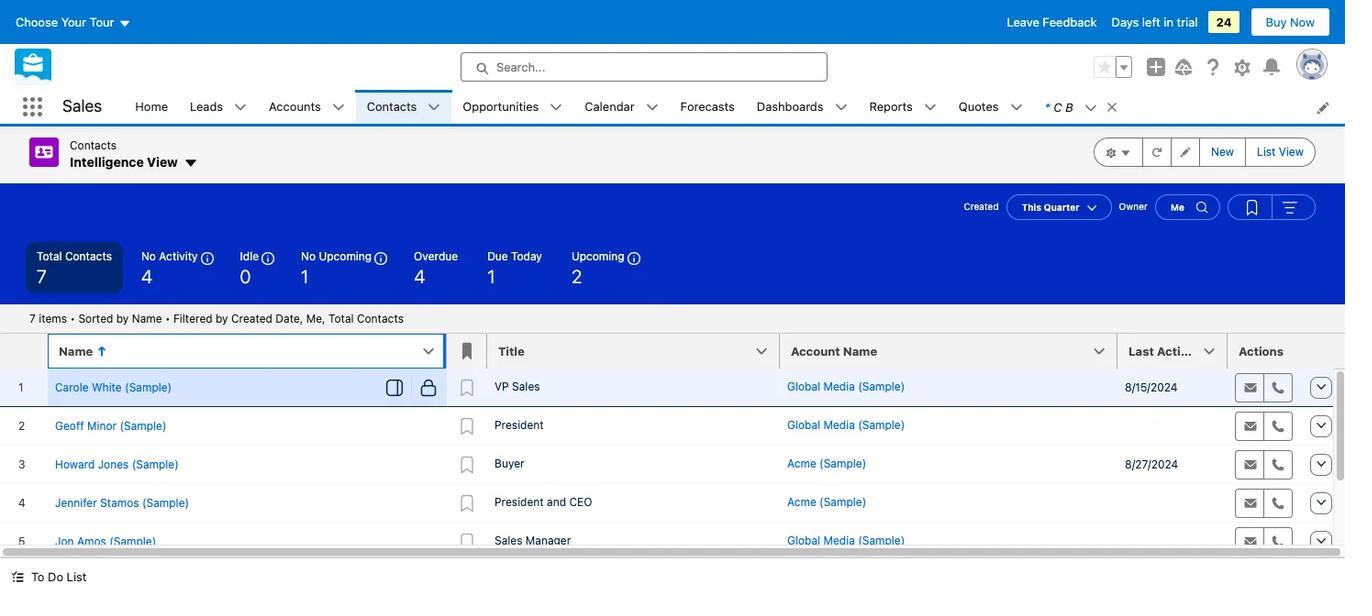Task type: vqa. For each thing, say whether or not it's contained in the screenshot.
the top Created
yes



Task type: describe. For each thing, give the bounding box(es) containing it.
trial
[[1177, 15, 1198, 29]]

accounts list item
[[258, 90, 356, 124]]

choose your tour button
[[15, 7, 132, 37]]

president for president
[[495, 418, 544, 432]]

sorted
[[78, 312, 113, 325]]

to do list
[[31, 570, 87, 585]]

2 cell from the top
[[1118, 484, 1228, 523]]

in
[[1164, 15, 1174, 29]]

quotes link
[[948, 90, 1010, 124]]

0
[[240, 266, 251, 287]]

text default image for opportunities
[[550, 101, 563, 114]]

idle
[[240, 249, 259, 263]]

title
[[498, 344, 525, 358]]

days left in trial
[[1112, 15, 1198, 29]]

total contacts 7
[[37, 249, 112, 287]]

buy now button
[[1250, 7, 1331, 37]]

me,
[[306, 312, 325, 325]]

leave
[[1007, 15, 1040, 29]]

actions cell
[[1228, 334, 1301, 369]]

name button
[[48, 334, 447, 368]]

home link
[[124, 90, 179, 124]]

text default image inside the to do list button
[[11, 571, 24, 584]]

no upcoming
[[301, 249, 372, 263]]

this quarter button
[[1006, 194, 1112, 220]]

forecasts
[[681, 99, 735, 114]]

text default image for quotes
[[1010, 101, 1023, 114]]

1 horizontal spatial total
[[329, 312, 354, 325]]

calendar list item
[[574, 90, 670, 124]]

8/27/2024
[[1125, 458, 1179, 471]]

title button
[[487, 334, 780, 368]]

contacts inside list item
[[367, 99, 417, 114]]

account
[[791, 344, 840, 358]]

action cell
[[1301, 334, 1345, 369]]

1 vertical spatial sales
[[512, 379, 540, 393]]

to
[[31, 570, 45, 585]]

sales for sales manager
[[495, 534, 523, 547]]

text default image right b
[[1106, 101, 1118, 114]]

buy now
[[1266, 15, 1315, 29]]

24
[[1216, 15, 1232, 29]]

no for 4
[[141, 249, 156, 263]]

key performance indicators group
[[0, 242, 1345, 304]]

1 by from the left
[[116, 312, 129, 325]]

choose your tour
[[16, 15, 114, 29]]

0 vertical spatial group
[[1094, 56, 1133, 78]]

dashboards link
[[746, 90, 835, 124]]

text default image inside reports list item
[[924, 101, 937, 114]]

calendar
[[585, 99, 635, 114]]

action image
[[1301, 334, 1345, 368]]

quarter
[[1044, 201, 1080, 212]]

*
[[1045, 100, 1050, 114]]

manager
[[526, 534, 571, 547]]

text default image inside calendar list item
[[646, 101, 659, 114]]

text default image for leads
[[234, 101, 247, 114]]

quotes
[[959, 99, 999, 114]]

new button
[[1200, 138, 1246, 167]]

this
[[1022, 201, 1042, 212]]

quotes list item
[[948, 90, 1034, 124]]

list inside 'button'
[[1257, 145, 1276, 159]]

last activity button
[[1118, 334, 1228, 368]]

text default image inside list item
[[1085, 102, 1097, 115]]

leave feedback link
[[1007, 15, 1097, 29]]

cell for sales manager
[[1118, 523, 1228, 561]]

buyer
[[495, 457, 525, 470]]

view for list view
[[1279, 145, 1304, 159]]

opportunities list item
[[452, 90, 574, 124]]

b
[[1066, 100, 1074, 114]]

reports
[[870, 99, 913, 114]]

no activity
[[141, 249, 198, 263]]

7 inside total contacts 7
[[37, 266, 47, 287]]

date,
[[276, 312, 303, 325]]

ceo
[[569, 495, 592, 509]]

due today 1
[[487, 249, 542, 287]]

text default image for contacts
[[428, 101, 441, 114]]

4 inside overdue 4
[[414, 266, 425, 287]]

7 items • sorted by name • filtered by created date, me, total contacts status
[[29, 312, 404, 325]]

home
[[135, 99, 168, 114]]

now
[[1290, 15, 1315, 29]]

contacts list item
[[356, 90, 452, 124]]

1 upcoming from the left
[[319, 249, 372, 263]]

list view
[[1257, 145, 1304, 159]]

actions
[[1239, 344, 1284, 358]]

sales manager
[[495, 534, 571, 547]]

items
[[39, 312, 67, 325]]

2 by from the left
[[216, 312, 228, 325]]

and
[[547, 495, 566, 509]]

7 items • sorted by name • filtered by created date, me, total contacts
[[29, 312, 404, 325]]

accounts link
[[258, 90, 332, 124]]

contacts inside total contacts 7
[[65, 249, 112, 263]]

president and ceo
[[495, 495, 592, 509]]

calendar link
[[574, 90, 646, 124]]

do
[[48, 570, 63, 585]]

account name
[[791, 344, 878, 358]]

search... button
[[461, 52, 828, 82]]

0 horizontal spatial name
[[59, 344, 93, 358]]

leads link
[[179, 90, 234, 124]]

1 inside due today 1
[[487, 266, 495, 287]]



Task type: locate. For each thing, give the bounding box(es) containing it.
text default image right b
[[1085, 102, 1097, 115]]

1 vertical spatial list
[[67, 570, 87, 585]]

important cell
[[447, 334, 487, 369]]

1 horizontal spatial no
[[301, 249, 316, 263]]

0 vertical spatial created
[[964, 201, 999, 212]]

2 vertical spatial sales
[[495, 534, 523, 547]]

2 1 from the left
[[487, 266, 495, 287]]

name left the filtered
[[132, 312, 162, 325]]

left
[[1143, 15, 1161, 29]]

1 down due
[[487, 266, 495, 287]]

list inside button
[[67, 570, 87, 585]]

text default image
[[1106, 101, 1118, 114], [646, 101, 659, 114], [924, 101, 937, 114], [183, 156, 198, 171]]

activity for no activity
[[159, 249, 198, 263]]

no
[[141, 249, 156, 263], [301, 249, 316, 263]]

0 horizontal spatial 7
[[29, 312, 36, 325]]

vp
[[495, 379, 509, 393]]

new
[[1211, 145, 1234, 159]]

0 horizontal spatial list
[[67, 570, 87, 585]]

0 horizontal spatial upcoming
[[319, 249, 372, 263]]

0 horizontal spatial created
[[231, 312, 273, 325]]

days
[[1112, 15, 1139, 29]]

view for intelligence view
[[147, 154, 178, 170]]

no right total contacts 7
[[141, 249, 156, 263]]

1 horizontal spatial name
[[132, 312, 162, 325]]

1 horizontal spatial list
[[1257, 145, 1276, 159]]

upcoming up me, on the left of the page
[[319, 249, 372, 263]]

1 • from the left
[[70, 312, 75, 325]]

list view button
[[1245, 138, 1316, 167]]

list right new
[[1257, 145, 1276, 159]]

•
[[70, 312, 75, 325], [165, 312, 170, 325]]

1 vertical spatial group
[[1094, 138, 1316, 167]]

2 4 from the left
[[414, 266, 425, 287]]

7
[[37, 266, 47, 287], [29, 312, 36, 325]]

president left and on the left bottom of page
[[495, 495, 544, 509]]

text default image right accounts
[[332, 101, 345, 114]]

to do list button
[[0, 559, 98, 596]]

7 up "items"
[[37, 266, 47, 287]]

by right the filtered
[[216, 312, 228, 325]]

intelligence
[[70, 154, 144, 170]]

text default image inside leads list item
[[234, 101, 247, 114]]

0 horizontal spatial activity
[[159, 249, 198, 263]]

text default image left to on the bottom left
[[11, 571, 24, 584]]

president
[[495, 418, 544, 432], [495, 495, 544, 509]]

1 horizontal spatial activity
[[1157, 344, 1203, 358]]

no right idle
[[301, 249, 316, 263]]

created up the name button
[[231, 312, 273, 325]]

0 vertical spatial sales
[[62, 97, 102, 116]]

0 vertical spatial activity
[[159, 249, 198, 263]]

contacts up intelligence
[[70, 139, 117, 152]]

president for president and ceo
[[495, 495, 544, 509]]

no for 1
[[301, 249, 316, 263]]

1 horizontal spatial by
[[216, 312, 228, 325]]

activity inside key performance indicators group
[[159, 249, 198, 263]]

1
[[301, 266, 309, 287], [487, 266, 495, 287]]

upcoming up 2
[[572, 249, 625, 263]]

text default image down search... button
[[646, 101, 659, 114]]

1 horizontal spatial 7
[[37, 266, 47, 287]]

text default image down leads link
[[183, 156, 198, 171]]

activity inside button
[[1157, 344, 1203, 358]]

text default image left "opportunities" link
[[428, 101, 441, 114]]

• left the filtered
[[165, 312, 170, 325]]

group containing new
[[1094, 138, 1316, 167]]

text default image right leads
[[234, 101, 247, 114]]

search...
[[497, 60, 546, 74]]

0 vertical spatial president
[[495, 418, 544, 432]]

1 president from the top
[[495, 418, 544, 432]]

2 upcoming from the left
[[572, 249, 625, 263]]

view
[[1279, 145, 1304, 159], [147, 154, 178, 170]]

0 horizontal spatial •
[[70, 312, 75, 325]]

choose
[[16, 15, 58, 29]]

list item containing *
[[1034, 90, 1127, 124]]

your
[[61, 15, 86, 29]]

overdue
[[414, 249, 458, 263]]

owner
[[1119, 201, 1148, 212]]

text default image inside 'dashboards' 'list item'
[[835, 101, 848, 114]]

list item
[[1034, 90, 1127, 124]]

text default image for accounts
[[332, 101, 345, 114]]

text default image inside accounts list item
[[332, 101, 345, 114]]

8/15/2024
[[1125, 380, 1178, 394]]

this quarter
[[1022, 201, 1080, 212]]

* c b
[[1045, 100, 1074, 114]]

account name cell
[[780, 334, 1129, 369]]

leave feedback
[[1007, 15, 1097, 29]]

name
[[132, 312, 162, 325], [59, 344, 93, 358], [843, 344, 878, 358]]

1 horizontal spatial 4
[[414, 266, 425, 287]]

list
[[1257, 145, 1276, 159], [67, 570, 87, 585]]

filtered
[[173, 312, 213, 325]]

sales up intelligence
[[62, 97, 102, 116]]

3 cell from the top
[[1118, 523, 1228, 561]]

text default image inside quotes list item
[[1010, 101, 1023, 114]]

leads
[[190, 99, 223, 114]]

0 horizontal spatial 4
[[141, 266, 152, 287]]

opportunities link
[[452, 90, 550, 124]]

list containing home
[[124, 90, 1345, 124]]

dashboards list item
[[746, 90, 859, 124]]

grid
[[0, 334, 1345, 596]]

due
[[487, 249, 508, 263]]

1 horizontal spatial upcoming
[[572, 249, 625, 263]]

me button
[[1155, 194, 1221, 220]]

2 no from the left
[[301, 249, 316, 263]]

2
[[572, 266, 582, 287]]

0 horizontal spatial no
[[141, 249, 156, 263]]

7 left "items"
[[29, 312, 36, 325]]

1 vertical spatial total
[[329, 312, 354, 325]]

1 vertical spatial president
[[495, 495, 544, 509]]

me
[[1171, 201, 1185, 212]]

4 down the no activity
[[141, 266, 152, 287]]

2 president from the top
[[495, 495, 544, 509]]

sales
[[62, 97, 102, 116], [512, 379, 540, 393], [495, 534, 523, 547]]

activity right last
[[1157, 344, 1203, 358]]

president down vp sales in the left bottom of the page
[[495, 418, 544, 432]]

0 vertical spatial total
[[37, 249, 62, 263]]

group up "me" "button"
[[1094, 138, 1316, 167]]

cell for president
[[1118, 407, 1228, 446]]

text default image inside the name button
[[97, 346, 108, 357]]

c
[[1054, 100, 1062, 114]]

view inside list view 'button'
[[1279, 145, 1304, 159]]

cell
[[1118, 407, 1228, 446], [1118, 484, 1228, 523], [1118, 523, 1228, 561]]

sales right vp
[[512, 379, 540, 393]]

total up "items"
[[37, 249, 62, 263]]

text default image right reports on the right of the page
[[924, 101, 937, 114]]

0 horizontal spatial by
[[116, 312, 129, 325]]

view right intelligence
[[147, 154, 178, 170]]

1 down no upcoming
[[301, 266, 309, 287]]

tour
[[90, 15, 114, 29]]

1 vertical spatial created
[[231, 312, 273, 325]]

0 vertical spatial list
[[1257, 145, 1276, 159]]

last
[[1129, 344, 1154, 358]]

1 horizontal spatial 1
[[487, 266, 495, 287]]

opportunities
[[463, 99, 539, 114]]

1 4 from the left
[[141, 266, 152, 287]]

sales for sales
[[62, 97, 102, 116]]

1 1 from the left
[[301, 266, 309, 287]]

1 vertical spatial 7
[[29, 312, 36, 325]]

title cell
[[487, 334, 791, 369]]

activity
[[159, 249, 198, 263], [1157, 344, 1203, 358]]

reports link
[[859, 90, 924, 124]]

name down sorted
[[59, 344, 93, 358]]

text default image
[[234, 101, 247, 114], [332, 101, 345, 114], [428, 101, 441, 114], [550, 101, 563, 114], [835, 101, 848, 114], [1010, 101, 1023, 114], [1085, 102, 1097, 115], [97, 346, 108, 357], [11, 571, 24, 584]]

sales left manager
[[495, 534, 523, 547]]

text default image left reports link
[[835, 101, 848, 114]]

total inside total contacts 7
[[37, 249, 62, 263]]

dashboards
[[757, 99, 824, 114]]

name cell
[[48, 334, 458, 369]]

upcoming
[[319, 249, 372, 263], [572, 249, 625, 263]]

name right account
[[843, 344, 878, 358]]

1 no from the left
[[141, 249, 156, 263]]

created left this
[[964, 201, 999, 212]]

0 horizontal spatial total
[[37, 249, 62, 263]]

activity for last activity
[[1157, 344, 1203, 358]]

1 horizontal spatial view
[[1279, 145, 1304, 159]]

2 • from the left
[[165, 312, 170, 325]]

last activity
[[1129, 344, 1203, 358]]

row number image
[[0, 334, 48, 368]]

group down days
[[1094, 56, 1133, 78]]

account name button
[[780, 334, 1118, 368]]

0 horizontal spatial view
[[147, 154, 178, 170]]

vp sales
[[495, 379, 540, 393]]

overdue 4
[[414, 249, 458, 287]]

today
[[511, 249, 542, 263]]

0 horizontal spatial 1
[[301, 266, 309, 287]]

0 vertical spatial 7
[[37, 266, 47, 287]]

contacts right me, on the left of the page
[[357, 312, 404, 325]]

created
[[964, 201, 999, 212], [231, 312, 273, 325]]

text default image inside contacts list item
[[428, 101, 441, 114]]

text default image for dashboards
[[835, 101, 848, 114]]

text default image inside opportunities "list item"
[[550, 101, 563, 114]]

text default image left *
[[1010, 101, 1023, 114]]

group down list view 'button'
[[1228, 194, 1316, 220]]

2 horizontal spatial name
[[843, 344, 878, 358]]

4 down the overdue
[[414, 266, 425, 287]]

contacts right accounts list item at the left top of the page
[[367, 99, 417, 114]]

by right sorted
[[116, 312, 129, 325]]

grid containing name
[[0, 334, 1345, 596]]

text default image left calendar link
[[550, 101, 563, 114]]

feedback
[[1043, 15, 1097, 29]]

contacts link
[[356, 90, 428, 124]]

row number cell
[[0, 334, 48, 369]]

contacts up sorted
[[65, 249, 112, 263]]

activity up the filtered
[[159, 249, 198, 263]]

1 horizontal spatial •
[[165, 312, 170, 325]]

intelligence view
[[70, 154, 178, 170]]

group
[[1094, 56, 1133, 78], [1094, 138, 1316, 167], [1228, 194, 1316, 220]]

1 horizontal spatial created
[[964, 201, 999, 212]]

contacts
[[367, 99, 417, 114], [70, 139, 117, 152], [65, 249, 112, 263], [357, 312, 404, 325]]

• right "items"
[[70, 312, 75, 325]]

total right me, on the left of the page
[[329, 312, 354, 325]]

buy
[[1266, 15, 1287, 29]]

list right the do
[[67, 570, 87, 585]]

1 cell from the top
[[1118, 407, 1228, 446]]

2 vertical spatial group
[[1228, 194, 1316, 220]]

last activity cell
[[1118, 334, 1239, 369]]

text default image down sorted
[[97, 346, 108, 357]]

list
[[124, 90, 1345, 124]]

view right new
[[1279, 145, 1304, 159]]

leads list item
[[179, 90, 258, 124]]

forecasts link
[[670, 90, 746, 124]]

1 vertical spatial activity
[[1157, 344, 1203, 358]]

reports list item
[[859, 90, 948, 124]]

accounts
[[269, 99, 321, 114]]



